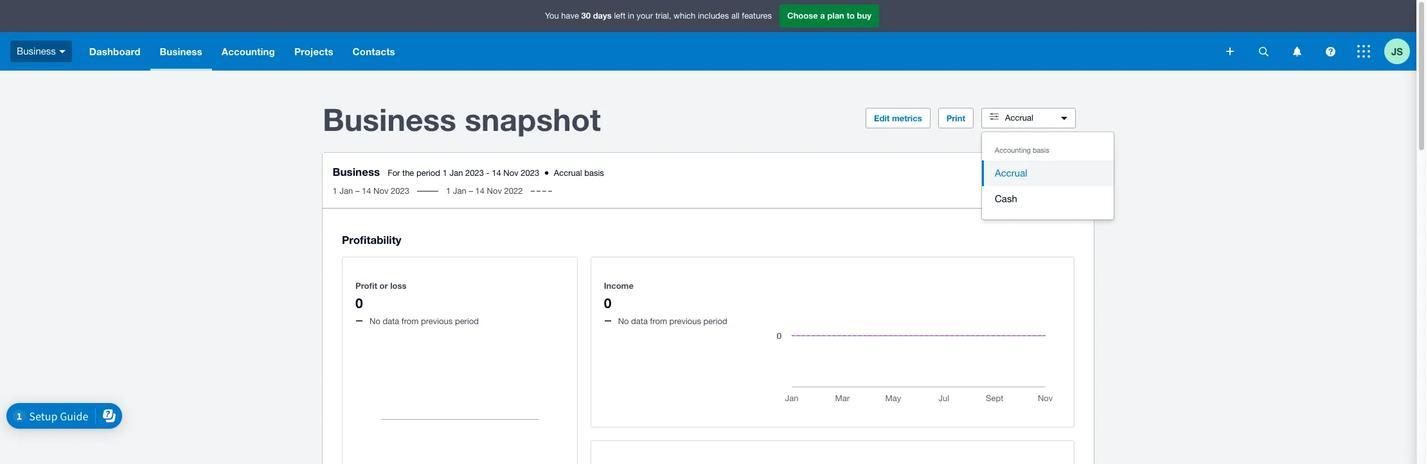 Task type: describe. For each thing, give the bounding box(es) containing it.
data for 0
[[631, 317, 648, 326]]

1 for 1 jan – 14 nov 2023
[[333, 186, 338, 196]]

period for 0
[[704, 317, 728, 326]]

svg image inside business popup button
[[59, 50, 65, 53]]

2022
[[505, 186, 523, 196]]

cash button
[[982, 186, 1114, 212]]

snapshot
[[465, 101, 601, 138]]

2 horizontal spatial nov
[[504, 168, 519, 178]]

2 horizontal spatial 14
[[492, 168, 502, 178]]

2 horizontal spatial 2023
[[521, 168, 540, 178]]

0 inside profit or loss 0
[[356, 296, 363, 312]]

contacts button
[[343, 32, 405, 71]]

the
[[403, 168, 415, 178]]

0 inside income 0
[[604, 296, 612, 312]]

period for or
[[455, 317, 479, 326]]

have
[[561, 11, 579, 21]]

0 horizontal spatial svg image
[[1227, 48, 1234, 55]]

accounting basis
[[995, 147, 1050, 154]]

group containing accrual
[[982, 132, 1114, 220]]

accrual button
[[982, 108, 1076, 129]]

1 jan – 14 nov 2023
[[333, 186, 410, 196]]

accounting button
[[212, 32, 285, 71]]

edit metrics
[[874, 113, 922, 123]]

for the period 1 jan 2023 - 14 nov 2023  ●  accrual basis
[[388, 168, 604, 178]]

no data from previous period for 0
[[618, 317, 728, 326]]

edit metrics button
[[866, 108, 931, 129]]

nov for 1 jan – 14 nov 2023
[[374, 186, 389, 196]]

-
[[487, 168, 490, 178]]

1 horizontal spatial svg image
[[1358, 45, 1371, 58]]

dashboard link
[[80, 32, 150, 71]]

choose
[[788, 10, 818, 21]]

nov for 1 jan – 14 nov 2022
[[487, 186, 502, 196]]

previous for 0
[[670, 317, 701, 326]]

projects button
[[285, 32, 343, 71]]

– for 14 nov 2023
[[356, 186, 360, 196]]

a
[[820, 10, 825, 21]]

basis inside the accounting basis list box
[[1033, 147, 1050, 154]]

for
[[388, 168, 400, 178]]

jan left -
[[450, 168, 463, 178]]

jan for 1 jan – 14 nov 2022
[[453, 186, 467, 196]]

accounting for accounting basis
[[995, 147, 1031, 154]]

business button
[[0, 32, 80, 71]]

days
[[593, 10, 612, 21]]

or
[[380, 281, 388, 291]]

your
[[637, 11, 653, 21]]

profitability
[[342, 234, 401, 247]]

choose a plan to buy
[[788, 10, 872, 21]]

left
[[614, 11, 626, 21]]

14 for 1 jan – 14 nov 2023
[[362, 186, 372, 196]]

0 vertical spatial to
[[847, 10, 855, 21]]

year to date
[[1019, 172, 1064, 182]]

0 horizontal spatial period
[[417, 168, 441, 178]]

from for or
[[402, 317, 419, 326]]

previous for or
[[421, 317, 453, 326]]

accounting for accounting
[[222, 46, 275, 57]]

none field containing accrual
[[982, 132, 1115, 221]]

features
[[742, 11, 772, 21]]



Task type: locate. For each thing, give the bounding box(es) containing it.
accrual inside popup button
[[1005, 113, 1034, 123]]

0 horizontal spatial basis
[[585, 168, 604, 178]]

2 0 from the left
[[604, 296, 612, 312]]

2023 down for
[[391, 186, 410, 196]]

2 horizontal spatial period
[[704, 317, 728, 326]]

banner containing js
[[0, 0, 1417, 71]]

1 vertical spatial accounting
[[995, 147, 1031, 154]]

year to date button
[[998, 167, 1084, 188]]

1 0 from the left
[[356, 296, 363, 312]]

0 horizontal spatial 14
[[362, 186, 372, 196]]

0 down 'profit'
[[356, 296, 363, 312]]

all
[[732, 11, 740, 21]]

data down income 0
[[631, 317, 648, 326]]

plan
[[828, 10, 845, 21]]

group
[[982, 132, 1114, 220]]

svg image
[[1358, 45, 1371, 58], [1227, 48, 1234, 55]]

0 horizontal spatial no data from previous period
[[370, 317, 479, 326]]

year
[[1019, 172, 1035, 182]]

cash
[[995, 194, 1017, 204]]

js
[[1392, 45, 1403, 57]]

1 horizontal spatial from
[[650, 317, 667, 326]]

accounting
[[222, 46, 275, 57], [995, 147, 1031, 154]]

from
[[402, 317, 419, 326], [650, 317, 667, 326]]

no down income 0
[[618, 317, 629, 326]]

–
[[356, 186, 360, 196], [469, 186, 473, 196]]

1 jan – 14 nov 2022
[[446, 186, 523, 196]]

accrual button
[[982, 161, 1114, 186]]

14 right -
[[492, 168, 502, 178]]

previous
[[421, 317, 453, 326], [670, 317, 701, 326]]

2 – from the left
[[469, 186, 473, 196]]

1 horizontal spatial to
[[1038, 172, 1045, 182]]

profit or loss 0
[[356, 281, 407, 312]]

to inside popup button
[[1038, 172, 1045, 182]]

2023 up 2022
[[521, 168, 540, 178]]

14 for 1 jan – 14 nov 2022
[[476, 186, 485, 196]]

you
[[545, 11, 559, 21]]

0 horizontal spatial accounting
[[222, 46, 275, 57]]

dashboard
[[89, 46, 140, 57]]

nov up 2022
[[504, 168, 519, 178]]

period
[[417, 168, 441, 178], [455, 317, 479, 326], [704, 317, 728, 326]]

1 from from the left
[[402, 317, 419, 326]]

which
[[674, 11, 696, 21]]

1 no from the left
[[370, 317, 380, 326]]

from for 0
[[650, 317, 667, 326]]

to right year
[[1038, 172, 1045, 182]]

profit
[[356, 281, 377, 291]]

1 – from the left
[[356, 186, 360, 196]]

2 no data from previous period from the left
[[618, 317, 728, 326]]

jan for 1 jan – 14 nov 2023
[[340, 186, 353, 196]]

nov down for
[[374, 186, 389, 196]]

you have 30 days left in your trial, which includes all features
[[545, 10, 772, 21]]

14 down for the period 1 jan 2023 - 14 nov 2023  ●  accrual basis
[[476, 186, 485, 196]]

business inside popup button
[[17, 45, 56, 56]]

print
[[947, 113, 966, 123]]

1 vertical spatial basis
[[585, 168, 604, 178]]

1 horizontal spatial –
[[469, 186, 473, 196]]

to
[[847, 10, 855, 21], [1038, 172, 1045, 182]]

nov
[[504, 168, 519, 178], [374, 186, 389, 196], [487, 186, 502, 196]]

no
[[370, 317, 380, 326], [618, 317, 629, 326]]

in
[[628, 11, 634, 21]]

1 horizontal spatial nov
[[487, 186, 502, 196]]

js button
[[1385, 32, 1417, 71]]

contacts
[[353, 46, 395, 57]]

0 horizontal spatial nov
[[374, 186, 389, 196]]

2023 for jan
[[466, 168, 484, 178]]

14 up profitability
[[362, 186, 372, 196]]

to left buy
[[847, 10, 855, 21]]

2 no from the left
[[618, 317, 629, 326]]

svg image
[[1259, 47, 1269, 56], [1293, 47, 1301, 56], [1326, 47, 1336, 56], [59, 50, 65, 53]]

data
[[383, 317, 399, 326], [631, 317, 648, 326]]

2023 for nov
[[391, 186, 410, 196]]

– for 14 nov 2022
[[469, 186, 473, 196]]

loss
[[390, 281, 407, 291]]

1 horizontal spatial data
[[631, 317, 648, 326]]

accounting inside list box
[[995, 147, 1031, 154]]

jan down for the period 1 jan 2023 - 14 nov 2023  ●  accrual basis
[[453, 186, 467, 196]]

accounting inside 'dropdown button'
[[222, 46, 275, 57]]

no data from previous period down income 0
[[618, 317, 728, 326]]

data for or
[[383, 317, 399, 326]]

jan up profitability
[[340, 186, 353, 196]]

no for 0
[[618, 317, 629, 326]]

business snapshot
[[323, 101, 601, 138]]

1 horizontal spatial no
[[618, 317, 629, 326]]

1 horizontal spatial basis
[[1033, 147, 1050, 154]]

print button
[[938, 108, 974, 129]]

no for or
[[370, 317, 380, 326]]

accrual for accrual button at top right
[[995, 168, 1028, 179]]

0 vertical spatial basis
[[1033, 147, 1050, 154]]

income 0
[[604, 281, 634, 312]]

accrual for accrual popup button
[[1005, 113, 1034, 123]]

1 horizontal spatial 0
[[604, 296, 612, 312]]

1 vertical spatial to
[[1038, 172, 1045, 182]]

1 data from the left
[[383, 317, 399, 326]]

2023 left -
[[466, 168, 484, 178]]

0 down the income
[[604, 296, 612, 312]]

None field
[[982, 132, 1115, 221]]

edit
[[874, 113, 890, 123]]

2 data from the left
[[631, 317, 648, 326]]

1 horizontal spatial 2023
[[466, 168, 484, 178]]

accrual inside button
[[995, 168, 1028, 179]]

2 from from the left
[[650, 317, 667, 326]]

navigation containing dashboard
[[80, 32, 1218, 71]]

30
[[582, 10, 591, 21]]

buy
[[857, 10, 872, 21]]

2 previous from the left
[[670, 317, 701, 326]]

business button
[[150, 32, 212, 71]]

banner
[[0, 0, 1417, 71]]

0
[[356, 296, 363, 312], [604, 296, 612, 312]]

jan
[[450, 168, 463, 178], [340, 186, 353, 196], [453, 186, 467, 196]]

no down profit or loss 0 in the left of the page
[[370, 317, 380, 326]]

14
[[492, 168, 502, 178], [362, 186, 372, 196], [476, 186, 485, 196]]

trial,
[[656, 11, 671, 21]]

accounting basis list box
[[982, 132, 1114, 220]]

0 horizontal spatial 0
[[356, 296, 363, 312]]

1 for 1 jan – 14 nov 2022
[[446, 186, 451, 196]]

business inside dropdown button
[[160, 46, 202, 57]]

0 horizontal spatial from
[[402, 317, 419, 326]]

metrics
[[892, 113, 922, 123]]

0 horizontal spatial previous
[[421, 317, 453, 326]]

0 horizontal spatial to
[[847, 10, 855, 21]]

no data from previous period
[[370, 317, 479, 326], [618, 317, 728, 326]]

1 horizontal spatial period
[[455, 317, 479, 326]]

business
[[17, 45, 56, 56], [160, 46, 202, 57], [323, 101, 456, 138], [333, 165, 380, 179]]

– up profitability
[[356, 186, 360, 196]]

0 vertical spatial accounting
[[222, 46, 275, 57]]

1 horizontal spatial no data from previous period
[[618, 317, 728, 326]]

0 horizontal spatial data
[[383, 317, 399, 326]]

2023
[[466, 168, 484, 178], [521, 168, 540, 178], [391, 186, 410, 196]]

1 no data from previous period from the left
[[370, 317, 479, 326]]

no data from previous period for or
[[370, 317, 479, 326]]

no data from previous period down loss
[[370, 317, 479, 326]]

0 horizontal spatial no
[[370, 317, 380, 326]]

nov down for the period 1 jan 2023 - 14 nov 2023  ●  accrual basis
[[487, 186, 502, 196]]

navigation
[[80, 32, 1218, 71]]

basis
[[1033, 147, 1050, 154], [585, 168, 604, 178]]

accrual
[[1005, 113, 1034, 123], [995, 168, 1028, 179], [554, 168, 582, 178]]

1 horizontal spatial previous
[[670, 317, 701, 326]]

1 horizontal spatial 14
[[476, 186, 485, 196]]

0 horizontal spatial 2023
[[391, 186, 410, 196]]

1 previous from the left
[[421, 317, 453, 326]]

– down for the period 1 jan 2023 - 14 nov 2023  ●  accrual basis
[[469, 186, 473, 196]]

date
[[1047, 172, 1064, 182]]

1
[[443, 168, 448, 178], [333, 186, 338, 196], [446, 186, 451, 196]]

data down profit or loss 0 in the left of the page
[[383, 317, 399, 326]]

0 horizontal spatial –
[[356, 186, 360, 196]]

income
[[604, 281, 634, 291]]

1 horizontal spatial accounting
[[995, 147, 1031, 154]]

includes
[[698, 11, 729, 21]]

projects
[[294, 46, 333, 57]]



Task type: vqa. For each thing, say whether or not it's contained in the screenshot.
Business dropdown button
yes



